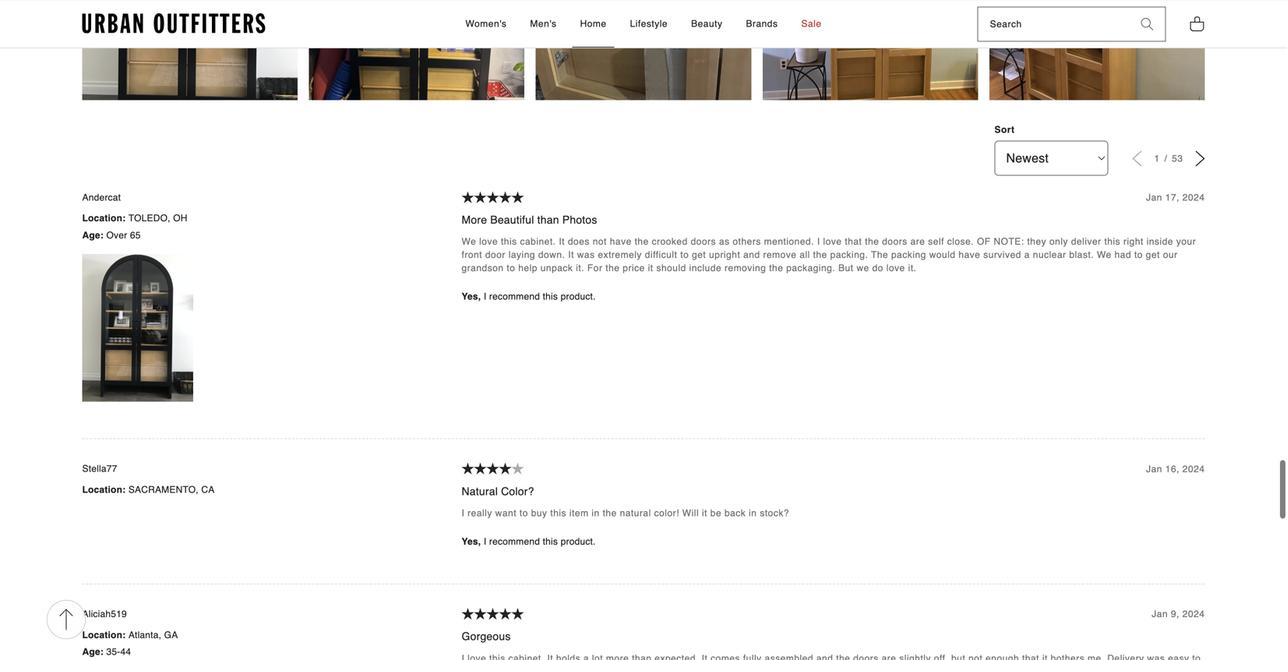 Task type: describe. For each thing, give the bounding box(es) containing it.
atlanta,
[[128, 630, 161, 640]]

recommend for beautiful
[[489, 291, 540, 302]]

price
[[623, 263, 645, 273]]

1
[[1155, 153, 1163, 164]]

44
[[120, 647, 131, 657]]

this right buy
[[551, 508, 567, 519]]

should
[[657, 263, 686, 273]]

does
[[568, 236, 590, 247]]

really
[[468, 508, 492, 519]]

packing.
[[831, 249, 869, 260]]

close.
[[948, 236, 974, 247]]

it inside we love this cabinet. it does not have the crooked doors as others mentioned. i love that the doors are self close. of note: they only deliver this right inside your front door laying down.  it was extremely difficult to get upright and remove all the packing. the packing would have survived a nuclear blast. we had to get our grandson to help unpack it. for the price it should include removing the packaging. but we do love it.
[[648, 263, 654, 273]]

location: toledo, oh age: over 65
[[82, 213, 188, 241]]

natural
[[462, 485, 498, 497]]

not
[[593, 236, 607, 247]]

age: for gorgeous
[[82, 647, 104, 657]]

note:
[[994, 236, 1025, 247]]

help
[[518, 263, 538, 273]]

35-
[[106, 647, 120, 657]]

as
[[719, 236, 730, 247]]

women's
[[466, 18, 507, 29]]

we
[[857, 263, 870, 273]]

0 vertical spatial have
[[610, 236, 632, 247]]

yes, for natural color?
[[462, 536, 481, 547]]

than
[[538, 214, 559, 226]]

2 get from the left
[[1146, 249, 1160, 260]]

the down 'remove'
[[769, 263, 784, 273]]

1 horizontal spatial we
[[1097, 249, 1112, 260]]

i really want to buy this item in the natural color! will it be back in stock?
[[462, 508, 790, 519]]

2024 for beautiful
[[1183, 192, 1205, 203]]

brands
[[746, 18, 778, 29]]

unpack
[[541, 263, 573, 273]]

previous image
[[82, 0, 104, 8]]

location: for more
[[82, 213, 126, 224]]

2 doors from the left
[[882, 236, 908, 247]]

0 horizontal spatial it
[[559, 236, 565, 247]]

1 launch review details modal image from the left
[[82, 0, 298, 100]]

home link
[[573, 1, 615, 48]]

2 it. from the left
[[908, 263, 917, 273]]

extremely
[[598, 249, 642, 260]]

to left help
[[507, 263, 515, 273]]

53
[[1172, 153, 1183, 164]]

this down unpack
[[543, 291, 558, 302]]

deliver
[[1072, 236, 1102, 247]]

location: inside the location: atlanta, ga age: 35-44
[[82, 630, 126, 640]]

1 horizontal spatial have
[[959, 249, 981, 260]]

removing
[[725, 263, 766, 273]]

0 horizontal spatial we
[[462, 236, 476, 247]]

to up should
[[681, 249, 689, 260]]

sale link
[[794, 1, 830, 48]]

to down right
[[1135, 249, 1143, 260]]

age: for more beautiful than photos
[[82, 230, 104, 241]]

self
[[928, 236, 945, 247]]

only
[[1050, 236, 1069, 247]]

back
[[725, 508, 746, 519]]

packaging.
[[787, 263, 836, 273]]

men's
[[530, 18, 557, 29]]

crooked
[[652, 236, 688, 247]]

4 stars element
[[462, 463, 1147, 476]]

all
[[800, 249, 810, 260]]

but
[[839, 263, 854, 273]]

stock?
[[760, 508, 790, 519]]

door
[[485, 249, 506, 260]]

2 launch review details modal image from the left
[[309, 0, 525, 100]]

laying
[[509, 249, 535, 260]]

ga
[[164, 630, 178, 640]]

difficult
[[645, 249, 678, 260]]

jan 16, 2024
[[1147, 464, 1205, 474]]

buy
[[531, 508, 548, 519]]

4 launch review details modal image from the left
[[763, 0, 978, 100]]

65
[[130, 230, 141, 241]]

i down really
[[484, 536, 487, 547]]

for
[[588, 263, 603, 273]]

inside
[[1147, 236, 1174, 247]]

a
[[1025, 249, 1030, 260]]

yes, i recommend this product. for color?
[[462, 536, 596, 547]]

color!
[[654, 508, 680, 519]]

main navigation element
[[325, 1, 962, 48]]

page 1 of 53 element
[[1155, 153, 1183, 164]]

want
[[495, 508, 517, 519]]

are
[[911, 236, 925, 247]]

packing
[[892, 249, 927, 260]]

andercat
[[82, 192, 121, 203]]

location: atlanta, ga age: 35-44
[[82, 630, 178, 657]]

beauty
[[691, 18, 723, 29]]

nuclear
[[1033, 249, 1067, 260]]

women's link
[[458, 1, 515, 48]]

2 vertical spatial jan
[[1152, 609, 1168, 620]]

right
[[1124, 236, 1144, 247]]

survived
[[984, 249, 1022, 260]]

yes, i recommend this product. for beautiful
[[462, 291, 596, 302]]

3 2024 from the top
[[1183, 609, 1205, 620]]

include
[[689, 263, 722, 273]]

17,
[[1166, 192, 1180, 203]]

more beautiful than photos
[[462, 214, 597, 226]]

cabinet.
[[520, 236, 556, 247]]

of
[[977, 236, 991, 247]]

aliciah519
[[82, 609, 127, 620]]

3 launch review details modal image from the left
[[536, 0, 752, 100]]

sacramento,
[[128, 484, 199, 495]]

they
[[1028, 236, 1047, 247]]

product. for more beautiful than photos
[[561, 291, 596, 302]]



Task type: vqa. For each thing, say whether or not it's contained in the screenshot.
Location: to the middle
yes



Task type: locate. For each thing, give the bounding box(es) containing it.
it
[[559, 236, 565, 247], [568, 249, 574, 260]]

1 location: from the top
[[82, 213, 126, 224]]

0 vertical spatial 5 stars element
[[462, 191, 1147, 205]]

lifestyle
[[630, 18, 668, 29]]

recommend
[[489, 291, 540, 302], [489, 536, 540, 547]]

my shopping bag image
[[1190, 15, 1205, 32]]

home
[[580, 18, 607, 29]]

age: inside location: toledo, oh age: over 65
[[82, 230, 104, 241]]

jan 17, 2024
[[1147, 192, 1205, 203]]

location: down stella77
[[82, 484, 126, 495]]

5 stars element for more beautiful than photos
[[462, 191, 1147, 205]]

this down buy
[[543, 536, 558, 547]]

1 vertical spatial have
[[959, 249, 981, 260]]

location: for natural
[[82, 484, 126, 495]]

1 vertical spatial product.
[[561, 536, 596, 547]]

1 vertical spatial recommend
[[489, 536, 540, 547]]

we
[[462, 236, 476, 247], [1097, 249, 1112, 260]]

2 vertical spatial location:
[[82, 630, 126, 640]]

recommend down help
[[489, 291, 540, 302]]

1 vertical spatial yes,
[[462, 536, 481, 547]]

1 vertical spatial it
[[702, 508, 708, 519]]

2024 right '17,'
[[1183, 192, 1205, 203]]

would
[[930, 249, 956, 260]]

1 vertical spatial age:
[[82, 647, 104, 657]]

location: sacramento, ca
[[82, 484, 215, 495]]

2 recommend from the top
[[489, 536, 540, 547]]

sort
[[995, 124, 1015, 135]]

it left was on the top of page
[[568, 249, 574, 260]]

1 yes, i recommend this product. from the top
[[462, 291, 596, 302]]

0 vertical spatial it
[[559, 236, 565, 247]]

it up the down. on the top left of the page
[[559, 236, 565, 247]]

the
[[635, 236, 649, 247], [865, 236, 879, 247], [813, 249, 828, 260], [606, 263, 620, 273], [769, 263, 784, 273], [603, 508, 617, 519]]

yes, i recommend this product. down help
[[462, 291, 596, 302]]

to left buy
[[520, 508, 528, 519]]

natural color?
[[462, 485, 534, 497]]

1 vertical spatial we
[[1097, 249, 1112, 260]]

was
[[577, 249, 595, 260]]

get up 'include'
[[692, 249, 706, 260]]

the right all
[[813, 249, 828, 260]]

1 vertical spatial 5 stars element
[[462, 608, 1152, 621]]

jan for color?
[[1147, 464, 1163, 474]]

i inside we love this cabinet. it does not have the crooked doors as others mentioned. i love that the doors are self close. of note: they only deliver this right inside your front door laying down.  it was extremely difficult to get upright and remove all the packing. the packing would have survived a nuclear blast. we had to get our grandson to help unpack it. for the price it should include removing the packaging. but we do love it.
[[817, 236, 820, 247]]

remove
[[763, 249, 797, 260]]

love right do
[[887, 263, 905, 273]]

the up difficult
[[635, 236, 649, 247]]

jan for beautiful
[[1147, 192, 1163, 203]]

color?
[[501, 485, 534, 497]]

sale
[[802, 18, 822, 29]]

0 vertical spatial yes, i recommend this product.
[[462, 291, 596, 302]]

None search field
[[979, 8, 1130, 41]]

and
[[744, 249, 760, 260]]

we love this cabinet. it does not have the crooked doors as others mentioned. i love that the doors are self close. of note: they only deliver this right inside your front door laying down.  it was extremely difficult to get upright and remove all the packing. the packing would have survived a nuclear blast. we had to get our grandson to help unpack it. for the price it should include removing the packaging. but we do love it.
[[462, 236, 1197, 273]]

have up extremely
[[610, 236, 632, 247]]

this up laying at the top
[[501, 236, 517, 247]]

0 horizontal spatial doors
[[691, 236, 716, 247]]

1 horizontal spatial love
[[823, 236, 842, 247]]

2 product. from the top
[[561, 536, 596, 547]]

i down grandson
[[484, 291, 487, 302]]

to
[[681, 249, 689, 260], [1135, 249, 1143, 260], [507, 263, 515, 273], [520, 508, 528, 519]]

love
[[479, 236, 498, 247], [823, 236, 842, 247], [887, 263, 905, 273]]

1 vertical spatial 2024
[[1183, 464, 1205, 474]]

2 yes, i recommend this product. from the top
[[462, 536, 596, 547]]

yes, i recommend this product.
[[462, 291, 596, 302], [462, 536, 596, 547]]

1 yes, from the top
[[462, 291, 481, 302]]

0 vertical spatial yes,
[[462, 291, 481, 302]]

0 vertical spatial age:
[[82, 230, 104, 241]]

it. down was on the top of page
[[576, 263, 585, 273]]

brands link
[[738, 1, 786, 48]]

2 age: from the top
[[82, 647, 104, 657]]

1 vertical spatial location:
[[82, 484, 126, 495]]

location: down the andercat
[[82, 213, 126, 224]]

doors
[[691, 236, 716, 247], [882, 236, 908, 247]]

the up the
[[865, 236, 879, 247]]

2024 right 9,
[[1183, 609, 1205, 620]]

jan left 16,
[[1147, 464, 1163, 474]]

yes,
[[462, 291, 481, 302], [462, 536, 481, 547]]

yes, i recommend this product. down buy
[[462, 536, 596, 547]]

star rating image
[[462, 191, 474, 203], [487, 191, 499, 203], [474, 463, 487, 474], [512, 463, 524, 474], [462, 608, 474, 620], [487, 608, 499, 620], [499, 608, 512, 620], [512, 608, 524, 620]]

doors left as
[[691, 236, 716, 247]]

front
[[462, 249, 482, 260]]

ca
[[201, 484, 215, 495]]

9,
[[1171, 609, 1180, 620]]

we up front
[[462, 236, 476, 247]]

that
[[845, 236, 862, 247]]

age: left 35-
[[82, 647, 104, 657]]

jan 9, 2024
[[1152, 609, 1205, 620]]

photos
[[563, 214, 597, 226]]

0 vertical spatial product.
[[561, 291, 596, 302]]

this
[[501, 236, 517, 247], [1105, 236, 1121, 247], [543, 291, 558, 302], [551, 508, 567, 519], [543, 536, 558, 547]]

have
[[610, 236, 632, 247], [959, 249, 981, 260]]

1 vertical spatial jan
[[1147, 464, 1163, 474]]

i up packaging. at the top right of the page
[[817, 236, 820, 247]]

lifestyle link
[[622, 1, 676, 48]]

0 vertical spatial it
[[648, 263, 654, 273]]

in right back
[[749, 508, 757, 519]]

0 horizontal spatial it
[[648, 263, 654, 273]]

doors up packing
[[882, 236, 908, 247]]

it down difficult
[[648, 263, 654, 273]]

love up door
[[479, 236, 498, 247]]

beautiful
[[490, 214, 534, 226]]

2 yes, from the top
[[462, 536, 481, 547]]

location: up 35-
[[82, 630, 126, 640]]

5 stars element for gorgeous
[[462, 608, 1152, 621]]

2 2024 from the top
[[1183, 464, 1205, 474]]

1 vertical spatial yes, i recommend this product.
[[462, 536, 596, 547]]

1 it. from the left
[[576, 263, 585, 273]]

natural
[[620, 508, 651, 519]]

Search text field
[[979, 8, 1130, 41]]

0 horizontal spatial love
[[479, 236, 498, 247]]

recommend for color?
[[489, 536, 540, 547]]

2024 right 16,
[[1183, 464, 1205, 474]]

16,
[[1166, 464, 1180, 474]]

5 stars element
[[462, 191, 1147, 205], [462, 608, 1152, 621]]

1 horizontal spatial it.
[[908, 263, 917, 273]]

others
[[733, 236, 761, 247]]

launch review details modal image
[[82, 0, 298, 100], [309, 0, 525, 100], [536, 0, 752, 100], [763, 0, 978, 100], [990, 0, 1205, 100]]

yes, down grandson
[[462, 291, 481, 302]]

recommend down the want
[[489, 536, 540, 547]]

beauty link
[[684, 1, 731, 48]]

your
[[1177, 236, 1197, 247]]

0 vertical spatial we
[[462, 236, 476, 247]]

1 age: from the top
[[82, 230, 104, 241]]

2 horizontal spatial love
[[887, 263, 905, 273]]

had
[[1115, 249, 1132, 260]]

product. down item
[[561, 536, 596, 547]]

1 recommend from the top
[[489, 291, 540, 302]]

more
[[462, 214, 487, 226]]

1 in from the left
[[592, 508, 600, 519]]

1 doors from the left
[[691, 236, 716, 247]]

0 vertical spatial jan
[[1147, 192, 1163, 203]]

3 location: from the top
[[82, 630, 126, 640]]

get
[[692, 249, 706, 260], [1146, 249, 1160, 260]]

get down inside
[[1146, 249, 1160, 260]]

urban outfitters image
[[82, 13, 265, 34]]

1 horizontal spatial get
[[1146, 249, 1160, 260]]

2 location: from the top
[[82, 484, 126, 495]]

yes, for more beautiful than photos
[[462, 291, 481, 302]]

love left that
[[823, 236, 842, 247]]

search image
[[1141, 18, 1154, 31]]

0 vertical spatial 2024
[[1183, 192, 1205, 203]]

2 5 stars element from the top
[[462, 608, 1152, 621]]

it left be
[[702, 508, 708, 519]]

0 horizontal spatial have
[[610, 236, 632, 247]]

jan left 9,
[[1152, 609, 1168, 620]]

1 product. from the top
[[561, 291, 596, 302]]

product. down for
[[561, 291, 596, 302]]

grandson
[[462, 263, 504, 273]]

age: left "over"
[[82, 230, 104, 241]]

have down close.
[[959, 249, 981, 260]]

the left natural
[[603, 508, 617, 519]]

yes, down really
[[462, 536, 481, 547]]

2024 for color?
[[1183, 464, 1205, 474]]

age:
[[82, 230, 104, 241], [82, 647, 104, 657]]

the down extremely
[[606, 263, 620, 273]]

do
[[873, 263, 884, 273]]

1 horizontal spatial it
[[702, 508, 708, 519]]

toledo,
[[128, 213, 170, 224]]

product. for natural color?
[[561, 536, 596, 547]]

stella77
[[82, 463, 117, 474]]

location: inside location: toledo, oh age: over 65
[[82, 213, 126, 224]]

be
[[711, 508, 722, 519]]

1 horizontal spatial it
[[568, 249, 574, 260]]

0 horizontal spatial in
[[592, 508, 600, 519]]

gorgeous
[[462, 630, 511, 643]]

1 get from the left
[[692, 249, 706, 260]]

the
[[871, 249, 889, 260]]

2 vertical spatial 2024
[[1183, 609, 1205, 620]]

upright
[[709, 249, 741, 260]]

mentioned.
[[764, 236, 814, 247]]

it
[[648, 263, 654, 273], [702, 508, 708, 519]]

star rating image
[[474, 191, 487, 203], [499, 191, 512, 203], [512, 191, 524, 203], [462, 463, 474, 474], [487, 463, 499, 474], [499, 463, 512, 474], [474, 608, 487, 620]]

1 horizontal spatial in
[[749, 508, 757, 519]]

1 2024 from the top
[[1183, 192, 1205, 203]]

0 vertical spatial recommend
[[489, 291, 540, 302]]

2 in from the left
[[749, 508, 757, 519]]

0 horizontal spatial get
[[692, 249, 706, 260]]

5 launch review details modal image from the left
[[990, 0, 1205, 100]]

it. down packing
[[908, 263, 917, 273]]

in right item
[[592, 508, 600, 519]]

we left 'had'
[[1097, 249, 1112, 260]]

2024
[[1183, 192, 1205, 203], [1183, 464, 1205, 474], [1183, 609, 1205, 620]]

1 horizontal spatial doors
[[882, 236, 908, 247]]

i left really
[[462, 508, 465, 519]]

it.
[[576, 263, 585, 273], [908, 263, 917, 273]]

i
[[817, 236, 820, 247], [484, 291, 487, 302], [462, 508, 465, 519], [484, 536, 487, 547]]

1 5 stars element from the top
[[462, 191, 1147, 205]]

this up 'had'
[[1105, 236, 1121, 247]]

1 vertical spatial it
[[568, 249, 574, 260]]

0 horizontal spatial it.
[[576, 263, 585, 273]]

jan left '17,'
[[1147, 192, 1163, 203]]

0 vertical spatial location:
[[82, 213, 126, 224]]

over
[[106, 230, 127, 241]]

age: inside the location: atlanta, ga age: 35-44
[[82, 647, 104, 657]]

item
[[570, 508, 589, 519]]

in
[[592, 508, 600, 519], [749, 508, 757, 519]]

will
[[683, 508, 699, 519]]

our
[[1163, 249, 1178, 260]]



